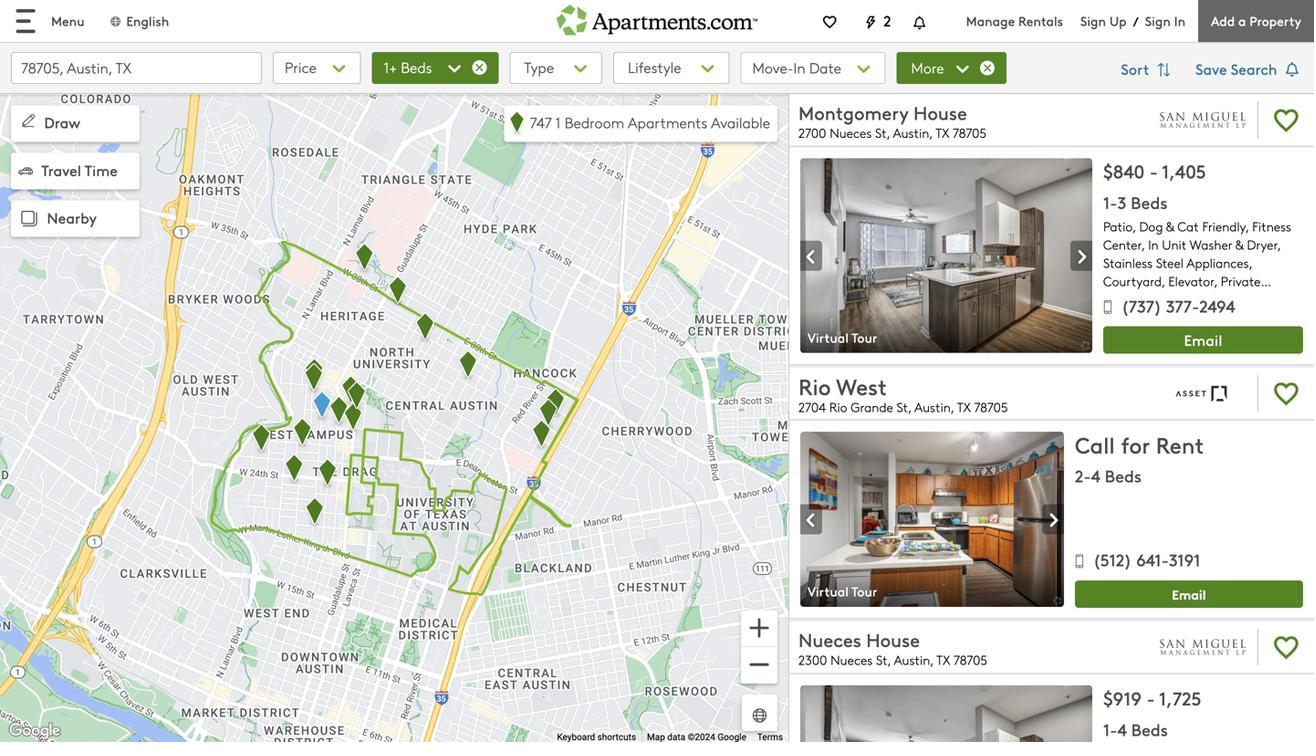 Task type: vqa. For each thing, say whether or not it's contained in the screenshot.
Bathroom
yes



Task type: describe. For each thing, give the bounding box(es) containing it.
austin, inside rio west 2704 rio grande st, austin, tx 78705
[[915, 398, 954, 416]]

1- for $840 - 1,405
[[1104, 191, 1118, 214]]

email for 2494
[[1185, 330, 1223, 350]]

sign in link
[[1146, 12, 1186, 30]]

west
[[837, 371, 887, 401]]

date
[[810, 58, 842, 78]]

manage rentals sign up / sign in
[[966, 12, 1186, 30]]

travel
[[41, 160, 81, 180]]

more
[[912, 58, 948, 78]]

nueces house 2300 nueces st, austin, tx 78705
[[799, 627, 988, 669]]

(512)
[[1094, 548, 1132, 571]]

menu button
[[0, 0, 99, 42]]

appliances
[[1187, 254, 1250, 272]]

$919 - 1,725 1-4 beds
[[1104, 686, 1202, 741]]

type button
[[510, 52, 603, 84]]

nearby
[[47, 207, 97, 228]]

0 horizontal spatial &
[[1167, 218, 1175, 235]]

- for 1,405
[[1150, 158, 1159, 183]]

1+ beds button
[[372, 52, 499, 84]]

austin, for nueces house
[[894, 651, 934, 669]]

in unit washer & dryer stainless steel appliances courtyard elevator
[[1104, 236, 1278, 290]]

1
[[556, 112, 561, 132]]

move-in date button
[[741, 52, 886, 84]]

apartments.com logo image
[[557, 0, 758, 35]]

search
[[1231, 58, 1278, 79]]

available
[[711, 112, 771, 132]]

up
[[1110, 12, 1127, 30]]

save
[[1196, 58, 1228, 79]]

tour for west
[[852, 582, 878, 600]]

move-in date
[[753, 58, 842, 78]]

house for montgomery house
[[914, 100, 968, 125]]

margin image
[[18, 163, 33, 178]]

2 sign from the left
[[1146, 12, 1171, 30]]

sort
[[1122, 58, 1154, 79]]

patio
[[1104, 218, 1133, 235]]

elevator
[[1169, 273, 1215, 290]]

a
[[1239, 12, 1247, 30]]

add a property
[[1212, 12, 1302, 30]]

austin, for montgomery house
[[893, 124, 933, 141]]

fitness center
[[1104, 218, 1292, 253]]

cat
[[1178, 218, 1199, 235]]

travel time button
[[11, 153, 140, 190]]

rentals
[[1019, 12, 1064, 30]]

private
[[1221, 273, 1261, 290]]

montgomery
[[799, 100, 909, 125]]

lifestyle button
[[614, 52, 730, 84]]

price button
[[273, 52, 361, 84]]

747
[[530, 112, 552, 132]]

tx for montgomery house
[[936, 124, 950, 141]]

center
[[1104, 236, 1142, 253]]

asset living image
[[1160, 371, 1247, 415]]

1+ beds
[[384, 57, 432, 77]]

dog
[[1140, 218, 1164, 235]]

(512) 641-3191
[[1094, 548, 1201, 571]]

3
[[1118, 191, 1127, 214]]

move-
[[753, 58, 794, 78]]

st, for montgomery
[[876, 124, 890, 141]]

1,725
[[1160, 686, 1202, 711]]

& inside in unit washer & dryer stainless steel appliances courtyard elevator
[[1236, 236, 1244, 253]]

rio right 2704
[[830, 398, 848, 416]]

interior photo - rio west image
[[801, 432, 1065, 607]]

Location or Point of Interest text field
[[11, 52, 262, 84]]

grande
[[851, 398, 894, 416]]

time
[[85, 160, 118, 180]]

fitness
[[1253, 218, 1292, 235]]

call for rent 2-4 beds
[[1076, 429, 1205, 487]]

email button for 3191
[[1076, 580, 1304, 608]]

stainless
[[1104, 254, 1153, 272]]

2300
[[799, 651, 828, 669]]

rent
[[1157, 429, 1205, 460]]

1 sign from the left
[[1081, 12, 1107, 30]]

san miguel management image for montgomery house
[[1160, 98, 1247, 142]]

margin image for draw
[[18, 111, 38, 131]]

call
[[1076, 429, 1115, 460]]

english
[[126, 12, 169, 30]]

manage
[[966, 12, 1015, 30]]

building photo - montgomery house image
[[801, 158, 1093, 353]]

add a property link
[[1199, 0, 1315, 42]]

2-
[[1076, 464, 1092, 487]]

(512) 641-3191 link
[[1076, 548, 1201, 576]]

nueces for nueces house
[[831, 651, 873, 669]]

2704
[[799, 398, 826, 416]]

in inside button
[[794, 58, 806, 78]]

building photo - nueces house image
[[801, 686, 1093, 742]]

courtyard
[[1104, 273, 1162, 290]]

3191
[[1170, 548, 1201, 571]]

tx inside rio west 2704 rio grande st, austin, tx 78705
[[957, 398, 971, 416]]



Task type: locate. For each thing, give the bounding box(es) containing it.
beds inside 1+ beds button
[[401, 57, 432, 77]]

nueces inside montgomery house 2700 nueces st, austin, tx 78705
[[830, 124, 872, 141]]

house inside montgomery house 2700 nueces st, austin, tx 78705
[[914, 100, 968, 125]]

dryer
[[1248, 236, 1278, 253]]

house for nueces house
[[867, 627, 920, 652]]

0 vertical spatial tx
[[936, 124, 950, 141]]

virtual tour link for montgomery
[[801, 329, 889, 347]]

map region
[[0, 0, 894, 742]]

in left add on the top
[[1175, 12, 1186, 30]]

641-
[[1137, 548, 1170, 571]]

1 vertical spatial austin,
[[915, 398, 954, 416]]

sign up link
[[1081, 12, 1127, 30]]

- inside $919 - 1,725 1-4 beds
[[1147, 686, 1156, 711]]

for
[[1121, 429, 1151, 460]]

st, inside montgomery house 2700 nueces st, austin, tx 78705
[[876, 124, 890, 141]]

377-
[[1167, 294, 1200, 317]]

beds for $840
[[1131, 191, 1168, 214]]

1 vertical spatial tour
[[852, 582, 878, 600]]

in
[[1175, 12, 1186, 30], [794, 58, 806, 78], [1149, 236, 1159, 253]]

0 vertical spatial margin image
[[18, 111, 38, 131]]

austin,
[[893, 124, 933, 141], [915, 398, 954, 416], [894, 651, 934, 669]]

in inside manage rentals sign up / sign in
[[1175, 12, 1186, 30]]

beds down the $919
[[1132, 718, 1169, 741]]

beds up dog
[[1131, 191, 1168, 214]]

4
[[1092, 464, 1101, 487], [1118, 718, 1127, 741]]

virtual tour link
[[801, 329, 889, 347], [801, 582, 889, 601]]

tx inside montgomery house 2700 nueces st, austin, tx 78705
[[936, 124, 950, 141]]

1 vertical spatial virtual
[[808, 582, 849, 600]]

friendly
[[1203, 218, 1246, 235]]

1 vertical spatial &
[[1236, 236, 1244, 253]]

1 vertical spatial 1-
[[1104, 718, 1118, 741]]

1 vertical spatial st,
[[897, 398, 912, 416]]

steel
[[1157, 254, 1184, 272]]

email button down 2494
[[1104, 327, 1304, 354]]

lifestyle
[[628, 57, 682, 77]]

&
[[1167, 218, 1175, 235], [1236, 236, 1244, 253]]

google image
[[5, 719, 65, 742]]

st, for nueces
[[876, 651, 891, 669]]

1 horizontal spatial sign
[[1146, 12, 1171, 30]]

0 vertical spatial tour
[[852, 329, 878, 346]]

add
[[1212, 12, 1235, 30]]

tour up west
[[852, 329, 878, 346]]

$840 - 1,405 1-3 beds
[[1104, 158, 1207, 214]]

1+
[[384, 57, 397, 77]]

san miguel management image down save
[[1160, 98, 1247, 142]]

78705 inside montgomery house 2700 nueces st, austin, tx 78705
[[953, 124, 987, 141]]

tx inside the nueces house 2300 nueces st, austin, tx 78705
[[937, 651, 951, 669]]

4 inside call for rent 2-4 beds
[[1092, 464, 1101, 487]]

78705
[[953, 124, 987, 141], [975, 398, 1008, 416], [954, 651, 988, 669]]

1- inside $840 - 1,405 1-3 beds
[[1104, 191, 1118, 214]]

78705 for montgomery house
[[953, 124, 987, 141]]

austin, inside montgomery house 2700 nueces st, austin, tx 78705
[[893, 124, 933, 141]]

save search
[[1196, 58, 1282, 79]]

0 vertical spatial austin,
[[893, 124, 933, 141]]

sort button
[[1112, 52, 1185, 89]]

austin, down more
[[893, 124, 933, 141]]

- right $840
[[1150, 158, 1159, 183]]

0 vertical spatial 4
[[1092, 464, 1101, 487]]

english link
[[108, 12, 169, 30]]

tour
[[852, 329, 878, 346], [852, 582, 878, 600]]

beds
[[401, 57, 432, 77], [1131, 191, 1168, 214], [1105, 464, 1142, 487], [1132, 718, 1169, 741]]

1 tour from the top
[[852, 329, 878, 346]]

2 horizontal spatial in
[[1175, 12, 1186, 30]]

0 vertical spatial virtual tour link
[[801, 329, 889, 347]]

virtual tour for montgomery
[[808, 329, 878, 346]]

email down 2494
[[1185, 330, 1223, 350]]

email button for 2494
[[1104, 327, 1304, 354]]

0 vertical spatial email
[[1185, 330, 1223, 350]]

margin image left draw
[[18, 111, 38, 131]]

margin image left nearby
[[16, 206, 42, 232]]

house
[[914, 100, 968, 125], [867, 627, 920, 652]]

san miguel management image up 1,725
[[1160, 625, 1247, 669]]

margin image
[[18, 111, 38, 131], [16, 206, 42, 232]]

manage rentals link
[[966, 12, 1081, 30]]

78705 for nueces house
[[954, 651, 988, 669]]

virtual tour link up the nueces house 2300 nueces st, austin, tx 78705
[[801, 582, 889, 601]]

1 vertical spatial house
[[867, 627, 920, 652]]

virtual for montgomery
[[808, 329, 849, 346]]

virtual tour
[[808, 329, 878, 346], [808, 582, 878, 600]]

1- down the $919
[[1104, 718, 1118, 741]]

1 vertical spatial email
[[1173, 585, 1207, 603]]

& left dryer
[[1236, 236, 1244, 253]]

0 vertical spatial virtual tour
[[808, 329, 878, 346]]

draw
[[44, 112, 80, 133]]

78705 inside rio west 2704 rio grande st, austin, tx 78705
[[975, 398, 1008, 416]]

margin image inside nearby link
[[16, 206, 42, 232]]

beds inside call for rent 2-4 beds
[[1105, 464, 1142, 487]]

austin, up building photo - nueces house
[[894, 651, 934, 669]]

virtual tour up 2300
[[808, 582, 878, 600]]

tx for nueces house
[[937, 651, 951, 669]]

st, inside rio west 2704 rio grande st, austin, tx 78705
[[897, 398, 912, 416]]

beds inside $919 - 1,725 1-4 beds
[[1132, 718, 1169, 741]]

1 horizontal spatial &
[[1236, 236, 1244, 253]]

tour for house
[[852, 329, 878, 346]]

0 vertical spatial virtual
[[808, 329, 849, 346]]

4 inside $919 - 1,725 1-4 beds
[[1118, 718, 1127, 741]]

nueces
[[830, 124, 872, 141], [799, 627, 862, 652], [831, 651, 873, 669]]

1 vertical spatial email button
[[1076, 580, 1304, 608]]

2 tour from the top
[[852, 582, 878, 600]]

menu
[[51, 12, 85, 30]]

747 1 bedroom apartments available
[[530, 112, 771, 132]]

more button
[[897, 52, 1007, 84]]

1 vertical spatial -
[[1147, 686, 1156, 711]]

2494
[[1200, 294, 1236, 317]]

st, right 2700
[[876, 124, 890, 141]]

4 down call at the right of the page
[[1092, 464, 1101, 487]]

san miguel management image
[[1160, 98, 1247, 142], [1160, 625, 1247, 669]]

tx
[[936, 124, 950, 141], [957, 398, 971, 416], [937, 651, 951, 669]]

email for 3191
[[1173, 585, 1207, 603]]

1 vertical spatial virtual tour link
[[801, 582, 889, 601]]

0 vertical spatial email button
[[1104, 327, 1304, 354]]

- for 1,725
[[1147, 686, 1156, 711]]

- inside $840 - 1,405 1-3 beds
[[1150, 158, 1159, 183]]

2 vertical spatial st,
[[876, 651, 891, 669]]

0 vertical spatial st,
[[876, 124, 890, 141]]

2 vertical spatial tx
[[937, 651, 951, 669]]

austin, right grande
[[915, 398, 954, 416]]

$919
[[1104, 686, 1142, 711]]

0 vertical spatial in
[[1175, 12, 1186, 30]]

apartments
[[628, 112, 708, 132]]

rio west 2704 rio grande st, austin, tx 78705
[[799, 371, 1008, 416]]

bedroom
[[565, 112, 625, 132]]

1 vertical spatial 4
[[1118, 718, 1127, 741]]

4 for call
[[1092, 464, 1101, 487]]

/
[[1134, 12, 1139, 30]]

sign right /
[[1146, 12, 1171, 30]]

virtual tour for rio
[[808, 582, 878, 600]]

email button down 3191
[[1076, 580, 1304, 608]]

virtual tour up west
[[808, 329, 878, 346]]

1 vertical spatial virtual tour
[[808, 582, 878, 600]]

nueces for montgomery house
[[830, 124, 872, 141]]

0 vertical spatial -
[[1150, 158, 1159, 183]]

0 vertical spatial 78705
[[953, 124, 987, 141]]

2 virtual from the top
[[808, 582, 849, 600]]

virtual up 2300
[[808, 582, 849, 600]]

washer
[[1190, 236, 1233, 253]]

patio dog & cat friendly
[[1104, 218, 1246, 235]]

1- for $919 - 1,725
[[1104, 718, 1118, 741]]

2
[[884, 10, 892, 31]]

house inside the nueces house 2300 nueces st, austin, tx 78705
[[867, 627, 920, 652]]

beds for call
[[1105, 464, 1142, 487]]

beds right "1+"
[[401, 57, 432, 77]]

virtual up west
[[808, 329, 849, 346]]

virtual tour link up west
[[801, 329, 889, 347]]

0 horizontal spatial in
[[794, 58, 806, 78]]

save search button
[[1196, 52, 1304, 89]]

2 vertical spatial austin,
[[894, 651, 934, 669]]

1 virtual from the top
[[808, 329, 849, 346]]

private bathroom
[[1104, 273, 1261, 308]]

travel time
[[41, 160, 118, 180]]

-
[[1150, 158, 1159, 183], [1147, 686, 1156, 711]]

sign
[[1081, 12, 1107, 30], [1146, 12, 1171, 30]]

& left cat
[[1167, 218, 1175, 235]]

2 1- from the top
[[1104, 718, 1118, 741]]

2 virtual tour from the top
[[808, 582, 878, 600]]

st, right grande
[[897, 398, 912, 416]]

price
[[285, 57, 317, 77]]

4 down the $919
[[1118, 718, 1127, 741]]

- right the $919
[[1147, 686, 1156, 711]]

placard image image
[[801, 242, 823, 272], [1071, 242, 1093, 272], [801, 505, 823, 535], [1043, 505, 1065, 535]]

0 horizontal spatial sign
[[1081, 12, 1107, 30]]

1 virtual tour link from the top
[[801, 329, 889, 347]]

0 vertical spatial san miguel management image
[[1160, 98, 1247, 142]]

virtual for rio
[[808, 582, 849, 600]]

margin image for nearby
[[16, 206, 42, 232]]

1 vertical spatial in
[[794, 58, 806, 78]]

in inside in unit washer & dryer stainless steel appliances courtyard elevator
[[1149, 236, 1159, 253]]

1 vertical spatial san miguel management image
[[1160, 625, 1247, 669]]

1 horizontal spatial 4
[[1118, 718, 1127, 741]]

austin, inside the nueces house 2300 nueces st, austin, tx 78705
[[894, 651, 934, 669]]

virtual
[[808, 329, 849, 346], [808, 582, 849, 600]]

in down dog
[[1149, 236, 1159, 253]]

sign left up
[[1081, 12, 1107, 30]]

satellite view image
[[750, 705, 771, 726]]

1- up "patio"
[[1104, 191, 1118, 214]]

4 for $919
[[1118, 718, 1127, 741]]

$840
[[1104, 158, 1145, 183]]

2 vertical spatial in
[[1149, 236, 1159, 253]]

tour up the nueces house 2300 nueces st, austin, tx 78705
[[852, 582, 878, 600]]

1 vertical spatial 78705
[[975, 398, 1008, 416]]

78705 inside the nueces house 2300 nueces st, austin, tx 78705
[[954, 651, 988, 669]]

1 horizontal spatial in
[[1149, 236, 1159, 253]]

2700
[[799, 124, 827, 141]]

nearby link
[[11, 200, 140, 237]]

draw button
[[11, 105, 140, 142]]

2 vertical spatial 78705
[[954, 651, 988, 669]]

(737) 377-2494 link
[[1104, 294, 1236, 322]]

1- inside $919 - 1,725 1-4 beds
[[1104, 718, 1118, 741]]

beds inside $840 - 1,405 1-3 beds
[[1131, 191, 1168, 214]]

house down more button
[[914, 100, 968, 125]]

st, right 2300
[[876, 651, 891, 669]]

(737) 377-2494
[[1122, 294, 1236, 317]]

0 vertical spatial &
[[1167, 218, 1175, 235]]

1 vertical spatial margin image
[[16, 206, 42, 232]]

0 vertical spatial house
[[914, 100, 968, 125]]

0 vertical spatial 1-
[[1104, 191, 1118, 214]]

type
[[524, 57, 554, 77]]

1 virtual tour from the top
[[808, 329, 878, 346]]

beds for $919
[[1132, 718, 1169, 741]]

email down 3191
[[1173, 585, 1207, 603]]

1 1- from the top
[[1104, 191, 1118, 214]]

in left date
[[794, 58, 806, 78]]

st, inside the nueces house 2300 nueces st, austin, tx 78705
[[876, 651, 891, 669]]

2 san miguel management image from the top
[[1160, 625, 1247, 669]]

san miguel management image for nueces house
[[1160, 625, 1247, 669]]

margin image inside draw button
[[18, 111, 38, 131]]

house right 2300
[[867, 627, 920, 652]]

1 vertical spatial tx
[[957, 398, 971, 416]]

montgomery house 2700 nueces st, austin, tx 78705
[[799, 100, 987, 141]]

beds down for on the bottom right
[[1105, 464, 1142, 487]]

property
[[1250, 12, 1302, 30]]

(737)
[[1122, 294, 1162, 317]]

0 horizontal spatial 4
[[1092, 464, 1101, 487]]

1,405
[[1163, 158, 1207, 183]]

virtual tour link for rio
[[801, 582, 889, 601]]

unit
[[1163, 236, 1187, 253]]

1 san miguel management image from the top
[[1160, 98, 1247, 142]]

rio left west
[[799, 371, 831, 401]]

2 virtual tour link from the top
[[801, 582, 889, 601]]

bathroom
[[1104, 291, 1162, 308]]



